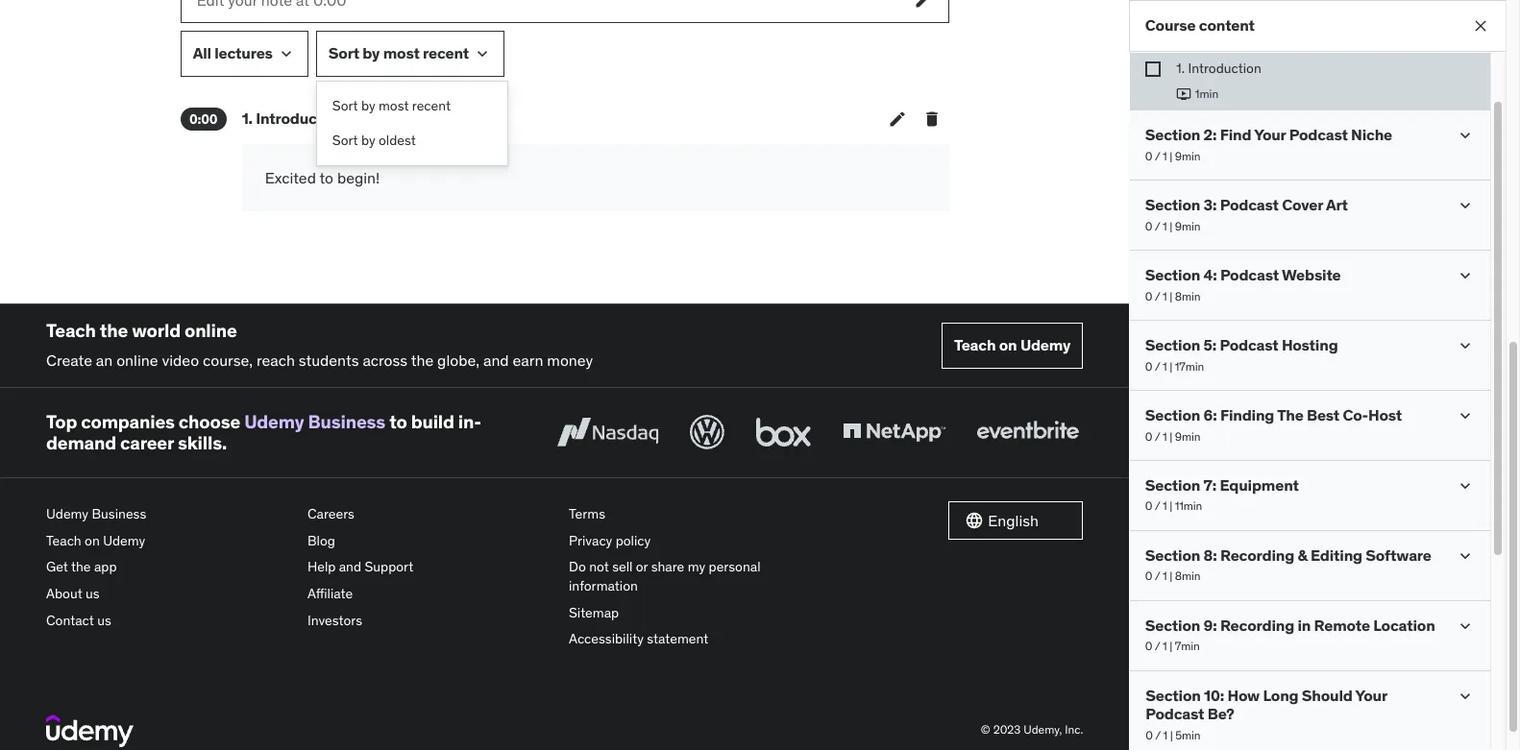 Task type: describe. For each thing, give the bounding box(es) containing it.
8:
[[1204, 546, 1218, 565]]

podcast for cover
[[1221, 195, 1279, 215]]

section for section 7: equipment
[[1146, 476, 1201, 495]]

| inside section 2: find your podcast niche 0 / 1 | 9min
[[1170, 149, 1173, 163]]

reach
[[257, 351, 295, 370]]

teach for on
[[954, 336, 996, 355]]

your inside the section 10: how long should your podcast be? 0 / 1 | 5min
[[1356, 686, 1387, 706]]

6:
[[1204, 406, 1218, 425]]

begin!
[[337, 168, 380, 187]]

0 inside section 2: find your podcast niche 0 / 1 | 9min
[[1146, 149, 1153, 163]]

share
[[651, 559, 685, 576]]

section 8: recording & editing software button
[[1146, 546, 1432, 566]]

/ inside section 2: find your podcast niche 0 / 1 | 9min
[[1155, 149, 1161, 163]]

/ inside 'section 8: recording & editing software 0 / 1 | 8min'
[[1155, 569, 1161, 584]]

finding
[[1221, 406, 1275, 425]]

teach on udemy
[[954, 336, 1071, 355]]

xsmall image
[[1146, 61, 1161, 77]]

recent for sort by most recent button
[[412, 97, 451, 114]]

privacy
[[569, 532, 612, 550]]

cover
[[1283, 195, 1324, 215]]

sitemap link
[[569, 600, 815, 627]]

help
[[308, 559, 336, 576]]

/ inside section 9: recording in remote location 0 / 1 | 7min
[[1155, 640, 1161, 654]]

sort by most recent button
[[317, 89, 507, 124]]

1 vertical spatial online
[[116, 351, 158, 370]]

world
[[132, 319, 181, 343]]

podcast inside the section 10: how long should your podcast be? 0 / 1 | 5min
[[1146, 705, 1205, 724]]

your inside section 2: find your podcast niche 0 / 1 | 9min
[[1255, 125, 1287, 145]]

recording for 8:
[[1221, 546, 1295, 565]]

recent for sort by most recent dropdown button
[[423, 44, 469, 63]]

my
[[688, 559, 706, 576]]

to inside to build in- demand career skills.
[[389, 410, 407, 433]]

8min inside section 4: podcast website 0 / 1 | 8min
[[1176, 289, 1201, 303]]

section 8: recording & editing software 0 / 1 | 8min
[[1146, 546, 1432, 584]]

niche
[[1352, 125, 1393, 145]]

| inside the section 3: podcast cover art 0 / 1 | 9min
[[1170, 219, 1173, 233]]

0 inside the section 3: podcast cover art 0 / 1 | 9min
[[1146, 219, 1153, 233]]

11min
[[1176, 499, 1203, 514]]

4:
[[1204, 266, 1218, 285]]

1 inside section 4: podcast website 0 / 1 | 8min
[[1163, 289, 1168, 303]]

&
[[1298, 546, 1308, 565]]

1 inside 'section 8: recording & editing software 0 / 1 | 8min'
[[1163, 569, 1168, 584]]

| inside the section 10: how long should your podcast be? 0 / 1 | 5min
[[1170, 728, 1173, 743]]

section for section 3: podcast cover art
[[1146, 195, 1201, 215]]

in-
[[458, 410, 481, 433]]

section 3: podcast cover art button
[[1146, 195, 1349, 215]]

1 inside the section 10: how long should your podcast be? 0 / 1 | 5min
[[1163, 728, 1168, 743]]

section 6: finding the best co-host button
[[1146, 406, 1403, 425]]

/ inside section 7: equipment 0 / 1 | 11min
[[1155, 499, 1161, 514]]

0 inside section 6: finding the best co-host 0 / 1 | 9min
[[1146, 429, 1153, 444]]

art
[[1327, 195, 1349, 215]]

course
[[1146, 16, 1196, 35]]

small image for section 4: podcast website
[[1456, 267, 1475, 286]]

most for sort by most recent button
[[379, 97, 409, 114]]

section 10: how long should your podcast be? button
[[1146, 686, 1441, 724]]

lectures
[[214, 44, 273, 63]]

volkswagen image
[[686, 412, 729, 454]]

long
[[1263, 686, 1299, 706]]

0 inside 'section 8: recording & editing software 0 / 1 | 8min'
[[1146, 569, 1153, 584]]

editing
[[1311, 546, 1363, 565]]

get the app link
[[46, 555, 292, 581]]

0 inside section 9: recording in remote location 0 / 1 | 7min
[[1146, 640, 1153, 654]]

all lectures button
[[180, 31, 308, 77]]

udemy business teach on udemy get the app about us contact us
[[46, 506, 146, 629]]

small image for section 10: how long should your podcast be?
[[1456, 687, 1475, 707]]

section for section 9: recording in remote location
[[1146, 616, 1201, 636]]

1 horizontal spatial business
[[308, 410, 386, 433]]

companies
[[81, 410, 175, 433]]

blog
[[308, 532, 335, 550]]

/ inside section 4: podcast website 0 / 1 | 8min
[[1155, 289, 1161, 303]]

section for section 10: how long should your podcast be?
[[1146, 686, 1201, 706]]

should
[[1302, 686, 1353, 706]]

equipment
[[1221, 476, 1300, 495]]

1 horizontal spatial the
[[100, 319, 128, 343]]

9min inside section 2: find your podcast niche 0 / 1 | 9min
[[1176, 149, 1201, 163]]

affiliate link
[[308, 581, 554, 608]]

section for section 4: podcast website
[[1146, 266, 1201, 285]]

do
[[569, 559, 586, 576]]

udemy down 'reach'
[[244, 410, 304, 433]]

1 inside section 2: find your podcast niche 0 / 1 | 9min
[[1163, 149, 1168, 163]]

sort for sort by oldest button
[[332, 131, 358, 149]]

top companies choose udemy business
[[46, 410, 386, 433]]

section 5: podcast hosting button
[[1146, 336, 1339, 355]]

contact
[[46, 612, 94, 629]]

small image for section 7: equipment
[[1456, 477, 1475, 496]]

8min inside 'section 8: recording & editing software 0 / 1 | 8min'
[[1176, 569, 1201, 584]]

privacy policy link
[[569, 528, 815, 555]]

2:
[[1204, 125, 1218, 145]]

0 horizontal spatial introduction
[[256, 109, 345, 128]]

| inside section 9: recording in remote location 0 / 1 | 7min
[[1170, 640, 1173, 654]]

accessibility statement link
[[569, 627, 815, 653]]

10:
[[1204, 686, 1225, 706]]

location
[[1374, 616, 1436, 636]]

terms privacy policy do not sell or share my personal information sitemap accessibility statement
[[569, 506, 761, 648]]

small image for section 6: finding the best co-host
[[1456, 407, 1475, 426]]

1 horizontal spatial teach on udemy link
[[942, 323, 1083, 369]]

app
[[94, 559, 117, 576]]

1min
[[1196, 86, 1219, 101]]

find
[[1221, 125, 1252, 145]]

udemy image
[[46, 715, 134, 748]]

and inside teach the world online create an online video course, reach students across the globe, and earn money
[[483, 351, 509, 370]]

the inside udemy business teach on udemy get the app about us contact us
[[71, 559, 91, 576]]

0 vertical spatial online
[[184, 319, 237, 343]]

| inside section 5: podcast hosting 0 / 1 | 17min
[[1170, 359, 1173, 373]]

be?
[[1208, 705, 1235, 724]]

terms link
[[569, 502, 815, 528]]

section 4: podcast website 0 / 1 | 8min
[[1146, 266, 1342, 303]]

section 9: recording in remote location 0 / 1 | 7min
[[1146, 616, 1436, 654]]

terms
[[569, 506, 605, 523]]

hosting
[[1282, 336, 1339, 355]]

edit bookmark image
[[888, 110, 907, 129]]

small image for section 9: recording in remote location
[[1456, 617, 1475, 636]]

sitemap
[[569, 604, 619, 621]]

section for section 6: finding the best co-host
[[1146, 406, 1201, 425]]

netapp image
[[839, 412, 950, 454]]

section for section 5: podcast hosting
[[1146, 336, 1201, 355]]

section 7: equipment 0 / 1 | 11min
[[1146, 476, 1300, 514]]

english
[[988, 511, 1039, 530]]

small image inside english button
[[965, 511, 984, 531]]

section for section 8: recording & editing software
[[1146, 546, 1201, 565]]

career
[[120, 432, 174, 455]]

delete bookmark image
[[922, 110, 941, 129]]

earn
[[513, 351, 543, 370]]

excited to begin!
[[265, 168, 380, 187]]

best
[[1307, 406, 1340, 425]]

information
[[569, 578, 638, 595]]

0 inside section 7: equipment 0 / 1 | 11min
[[1146, 499, 1153, 514]]

eventbrite image
[[973, 412, 1083, 454]]

7min
[[1176, 640, 1200, 654]]

remote
[[1315, 616, 1371, 636]]

to build in- demand career skills.
[[46, 410, 481, 455]]

by for sort by oldest button
[[361, 131, 375, 149]]

3:
[[1204, 195, 1218, 215]]

small image inside all lectures dropdown button
[[277, 44, 296, 63]]

sort by oldest button
[[317, 124, 507, 158]]

section for section 2: find your podcast niche
[[1146, 125, 1201, 145]]

most for sort by most recent dropdown button
[[383, 44, 420, 63]]



Task type: vqa. For each thing, say whether or not it's contained in the screenshot.


Task type: locate. For each thing, give the bounding box(es) containing it.
recent inside dropdown button
[[423, 44, 469, 63]]

section up 17min
[[1146, 336, 1201, 355]]

1 vertical spatial 9min
[[1176, 219, 1201, 233]]

sell
[[612, 559, 633, 576]]

©
[[981, 723, 991, 738]]

0 horizontal spatial the
[[71, 559, 91, 576]]

accessibility
[[569, 631, 644, 648]]

4 / from the top
[[1155, 359, 1161, 373]]

english button
[[949, 502, 1083, 540]]

5 section from the top
[[1146, 406, 1201, 425]]

1 horizontal spatial online
[[184, 319, 237, 343]]

contact us link
[[46, 608, 292, 634]]

9min up section 7: equipment dropdown button
[[1176, 429, 1201, 444]]

podcast inside section 4: podcast website 0 / 1 | 8min
[[1221, 266, 1280, 285]]

4 | from the top
[[1170, 359, 1173, 373]]

7 section from the top
[[1146, 546, 1201, 565]]

1 horizontal spatial your
[[1356, 686, 1387, 706]]

small image inside sort by most recent dropdown button
[[473, 44, 492, 63]]

teach the world online create an online video course, reach students across the globe, and earn money
[[46, 319, 593, 370]]

teach inside udemy business teach on udemy get the app about us contact us
[[46, 532, 81, 550]]

section inside section 6: finding the best co-host 0 / 1 | 9min
[[1146, 406, 1201, 425]]

© 2023 udemy, inc.
[[981, 723, 1083, 738]]

1 recording from the top
[[1221, 546, 1295, 565]]

skills.
[[178, 432, 227, 455]]

6 section from the top
[[1146, 476, 1201, 495]]

students
[[299, 351, 359, 370]]

8 | from the top
[[1170, 640, 1173, 654]]

udemy up get
[[46, 506, 88, 523]]

podcast up 5min
[[1146, 705, 1205, 724]]

your right should
[[1356, 686, 1387, 706]]

on inside "link"
[[999, 336, 1017, 355]]

0 inside section 4: podcast website 0 / 1 | 8min
[[1146, 289, 1153, 303]]

play introduction image
[[1177, 86, 1192, 102]]

us right contact
[[97, 612, 111, 629]]

recent
[[423, 44, 469, 63], [412, 97, 451, 114]]

business down students
[[308, 410, 386, 433]]

1 vertical spatial teach on udemy link
[[46, 528, 292, 555]]

your right the find
[[1255, 125, 1287, 145]]

podcast right the 3: on the top of the page
[[1221, 195, 1279, 215]]

1. inside sidebar "element"
[[1177, 60, 1185, 77]]

box image
[[752, 412, 816, 454]]

0 vertical spatial recording
[[1221, 546, 1295, 565]]

about us link
[[46, 581, 292, 608]]

not
[[589, 559, 609, 576]]

support
[[365, 559, 413, 576]]

on inside udemy business teach on udemy get the app about us contact us
[[85, 532, 100, 550]]

5min
[[1176, 728, 1201, 743]]

1. introduction up 1min
[[1177, 60, 1262, 77]]

website
[[1283, 266, 1342, 285]]

podcast right 5:
[[1221, 336, 1279, 355]]

2 vertical spatial by
[[361, 131, 375, 149]]

0 vertical spatial your
[[1255, 125, 1287, 145]]

business inside udemy business teach on udemy get the app about us contact us
[[92, 506, 146, 523]]

2 horizontal spatial 1.
[[1177, 60, 1185, 77]]

1. introduction
[[1177, 60, 1262, 77], [242, 109, 345, 128], [361, 110, 443, 127]]

7 0 from the top
[[1146, 569, 1153, 584]]

podcast right the 4:
[[1221, 266, 1280, 285]]

0 vertical spatial 8min
[[1176, 289, 1201, 303]]

1 inside the section 3: podcast cover art 0 / 1 | 9min
[[1163, 219, 1168, 233]]

the right get
[[71, 559, 91, 576]]

2 / from the top
[[1155, 219, 1161, 233]]

section inside 'section 8: recording & editing software 0 / 1 | 8min'
[[1146, 546, 1201, 565]]

section up 11min
[[1146, 476, 1201, 495]]

section left the 4:
[[1146, 266, 1201, 285]]

recent up sort by oldest button
[[412, 97, 451, 114]]

recording for 9:
[[1221, 616, 1295, 636]]

online right an
[[116, 351, 158, 370]]

udemy business link up the "get the app" "link" at left bottom
[[46, 502, 292, 528]]

section left 10:
[[1146, 686, 1201, 706]]

udemy inside "link"
[[1021, 336, 1071, 355]]

sort by most recent button
[[316, 31, 505, 77]]

7 / from the top
[[1155, 569, 1161, 584]]

section inside section 7: equipment 0 / 1 | 11min
[[1146, 476, 1201, 495]]

1. introduction up oldest
[[361, 110, 443, 127]]

1 section from the top
[[1146, 125, 1201, 145]]

1 inside section 9: recording in remote location 0 / 1 | 7min
[[1163, 640, 1168, 654]]

2 horizontal spatial 1. introduction
[[1177, 60, 1262, 77]]

close course content sidebar image
[[1471, 16, 1491, 36]]

build
[[411, 410, 454, 433]]

5:
[[1204, 336, 1217, 355]]

1 vertical spatial sort
[[332, 97, 358, 114]]

udemy up eventbrite image
[[1021, 336, 1071, 355]]

/ inside section 5: podcast hosting 0 / 1 | 17min
[[1155, 359, 1161, 373]]

across
[[363, 351, 408, 370]]

5 | from the top
[[1170, 429, 1173, 444]]

introduction up excited on the top of the page
[[256, 109, 345, 128]]

7 | from the top
[[1170, 569, 1173, 584]]

by for sort by most recent dropdown button
[[363, 44, 380, 63]]

9 0 from the top
[[1146, 728, 1153, 743]]

1 vertical spatial business
[[92, 506, 146, 523]]

by
[[363, 44, 380, 63], [361, 97, 375, 114], [361, 131, 375, 149]]

udemy,
[[1024, 723, 1062, 738]]

blog link
[[308, 528, 554, 555]]

section 9: recording in remote location button
[[1146, 616, 1436, 636]]

nasdaq image
[[553, 412, 663, 454]]

1 vertical spatial most
[[379, 97, 409, 114]]

careers blog help and support affiliate investors
[[308, 506, 413, 629]]

business
[[308, 410, 386, 433], [92, 506, 146, 523]]

section inside section 4: podcast website 0 / 1 | 8min
[[1146, 266, 1201, 285]]

1 horizontal spatial introduction
[[372, 110, 443, 127]]

small image for section 2: find your podcast niche
[[1456, 126, 1475, 145]]

| inside 'section 8: recording & editing software 0 / 1 | 8min'
[[1170, 569, 1173, 584]]

2 vertical spatial the
[[71, 559, 91, 576]]

udemy up app
[[103, 532, 145, 550]]

online up course,
[[184, 319, 237, 343]]

1 vertical spatial to
[[389, 410, 407, 433]]

most inside sort by most recent button
[[379, 97, 409, 114]]

5 / from the top
[[1155, 429, 1161, 444]]

7:
[[1204, 476, 1217, 495]]

3 0 from the top
[[1146, 289, 1153, 303]]

3 section from the top
[[1146, 266, 1201, 285]]

8min up 7min
[[1176, 569, 1201, 584]]

recording left &
[[1221, 546, 1295, 565]]

6 | from the top
[[1170, 499, 1173, 514]]

1 horizontal spatial to
[[389, 410, 407, 433]]

section 5: podcast hosting 0 / 1 | 17min
[[1146, 336, 1339, 373]]

0 vertical spatial us
[[86, 585, 100, 603]]

1. introduction inside sidebar "element"
[[1177, 60, 1262, 77]]

sort for sort by most recent dropdown button
[[328, 44, 359, 63]]

help and support link
[[308, 555, 554, 581]]

2 recording from the top
[[1221, 616, 1295, 636]]

2023
[[993, 723, 1021, 738]]

1 vertical spatial 8min
[[1176, 569, 1201, 584]]

| inside section 6: finding the best co-host 0 / 1 | 9min
[[1170, 429, 1173, 444]]

sort by oldest
[[332, 131, 416, 149]]

small image
[[914, 0, 933, 10], [1456, 196, 1475, 216], [1456, 337, 1475, 356], [1456, 407, 1475, 426], [965, 511, 984, 531]]

1 horizontal spatial and
[[483, 351, 509, 370]]

to left build
[[389, 410, 407, 433]]

0 vertical spatial most
[[383, 44, 420, 63]]

get
[[46, 559, 68, 576]]

0:00
[[189, 111, 217, 128]]

the up an
[[100, 319, 128, 343]]

globe,
[[437, 351, 480, 370]]

0 vertical spatial to
[[320, 168, 334, 187]]

sort by most recent inside button
[[332, 97, 451, 114]]

by left oldest
[[361, 131, 375, 149]]

/
[[1155, 149, 1161, 163], [1155, 219, 1161, 233], [1155, 289, 1161, 303], [1155, 359, 1161, 373], [1155, 429, 1161, 444], [1155, 499, 1161, 514], [1155, 569, 1161, 584], [1155, 640, 1161, 654], [1155, 728, 1161, 743]]

0 vertical spatial by
[[363, 44, 380, 63]]

inc.
[[1065, 723, 1083, 738]]

1 vertical spatial by
[[361, 97, 375, 114]]

section 6: finding the best co-host 0 / 1 | 9min
[[1146, 406, 1403, 444]]

recording inside section 9: recording in remote location 0 / 1 | 7min
[[1221, 616, 1295, 636]]

6 / from the top
[[1155, 499, 1161, 514]]

sort inside dropdown button
[[328, 44, 359, 63]]

9 1 from the top
[[1163, 728, 1168, 743]]

the
[[1278, 406, 1304, 425]]

co-
[[1344, 406, 1369, 425]]

0 horizontal spatial teach on udemy link
[[46, 528, 292, 555]]

most
[[383, 44, 420, 63], [379, 97, 409, 114]]

/ inside the section 3: podcast cover art 0 / 1 | 9min
[[1155, 219, 1161, 233]]

sidebar element
[[1130, 0, 1506, 751]]

1 vertical spatial on
[[85, 532, 100, 550]]

/ inside section 6: finding the best co-host 0 / 1 | 9min
[[1155, 429, 1161, 444]]

section 2: find your podcast niche 0 / 1 | 9min
[[1146, 125, 1393, 163]]

0 inside section 5: podcast hosting 0 / 1 | 17min
[[1146, 359, 1153, 373]]

1 0 from the top
[[1146, 149, 1153, 163]]

section 10: how long should your podcast be? 0 / 1 | 5min
[[1146, 686, 1387, 743]]

statement
[[647, 631, 709, 648]]

most up oldest
[[379, 97, 409, 114]]

by up sort by oldest
[[361, 97, 375, 114]]

2 | from the top
[[1170, 219, 1173, 233]]

us right the about
[[86, 585, 100, 603]]

1 vertical spatial your
[[1356, 686, 1387, 706]]

8min down the section 4: podcast website 'dropdown button'
[[1176, 289, 1201, 303]]

9:
[[1204, 616, 1218, 636]]

sort by most recent inside dropdown button
[[328, 44, 469, 63]]

4 1 from the top
[[1163, 359, 1168, 373]]

9min down section 3: podcast cover art 'dropdown button'
[[1176, 219, 1201, 233]]

2 vertical spatial sort
[[332, 131, 358, 149]]

teach on udemy link up eventbrite image
[[942, 323, 1083, 369]]

section left the 3: on the top of the page
[[1146, 195, 1201, 215]]

course content
[[1146, 16, 1255, 35]]

2 0 from the top
[[1146, 219, 1153, 233]]

0 horizontal spatial your
[[1255, 125, 1287, 145]]

1. up sort by oldest
[[361, 110, 369, 127]]

small image for section 5: podcast hosting
[[1456, 337, 1475, 356]]

1 vertical spatial recent
[[412, 97, 451, 114]]

section 7: equipment button
[[1146, 476, 1300, 495]]

1 vertical spatial udemy business link
[[46, 502, 292, 528]]

9min inside section 6: finding the best co-host 0 / 1 | 9min
[[1176, 429, 1201, 444]]

top
[[46, 410, 77, 433]]

0 horizontal spatial to
[[320, 168, 334, 187]]

section inside the section 10: how long should your podcast be? 0 / 1 | 5min
[[1146, 686, 1201, 706]]

sort by most recent up sort by most recent button
[[328, 44, 469, 63]]

| inside section 4: podcast website 0 / 1 | 8min
[[1170, 289, 1173, 303]]

section inside section 5: podcast hosting 0 / 1 | 17min
[[1146, 336, 1201, 355]]

5 0 from the top
[[1146, 429, 1153, 444]]

affiliate
[[308, 585, 353, 603]]

by inside dropdown button
[[363, 44, 380, 63]]

to left begin!
[[320, 168, 334, 187]]

0 vertical spatial udemy business link
[[244, 410, 386, 433]]

3 9min from the top
[[1176, 429, 1201, 444]]

sort up sort by most recent button
[[328, 44, 359, 63]]

and left earn
[[483, 351, 509, 370]]

9min
[[1176, 149, 1201, 163], [1176, 219, 1201, 233], [1176, 429, 1201, 444]]

1 | from the top
[[1170, 149, 1173, 163]]

section left 2:
[[1146, 125, 1201, 145]]

podcast inside section 5: podcast hosting 0 / 1 | 17min
[[1221, 336, 1279, 355]]

all lectures
[[193, 44, 273, 63]]

0 vertical spatial recent
[[423, 44, 469, 63]]

| inside section 7: equipment 0 / 1 | 11min
[[1170, 499, 1173, 514]]

1. introduction up excited on the top of the page
[[242, 109, 345, 128]]

9min down play introduction image at the right of the page
[[1176, 149, 1201, 163]]

8 1 from the top
[[1163, 640, 1168, 654]]

in
[[1298, 616, 1312, 636]]

1 vertical spatial sort by most recent
[[332, 97, 451, 114]]

podcast inside the section 3: podcast cover art 0 / 1 | 9min
[[1221, 195, 1279, 215]]

3 1 from the top
[[1163, 289, 1168, 303]]

investors
[[308, 612, 362, 629]]

most up sort by most recent button
[[383, 44, 420, 63]]

sort by most recent for sort by most recent dropdown button
[[328, 44, 469, 63]]

0 horizontal spatial online
[[116, 351, 158, 370]]

sort up begin!
[[332, 131, 358, 149]]

all
[[193, 44, 211, 63]]

podcast for website
[[1221, 266, 1280, 285]]

and inside careers blog help and support affiliate investors
[[339, 559, 361, 576]]

by for sort by most recent button
[[361, 97, 375, 114]]

0 vertical spatial 9min
[[1176, 149, 1201, 163]]

introduction up 1min
[[1188, 60, 1262, 77]]

section up 7min
[[1146, 616, 1201, 636]]

8 section from the top
[[1146, 616, 1201, 636]]

2 1 from the top
[[1163, 219, 1168, 233]]

6 0 from the top
[[1146, 499, 1153, 514]]

the
[[100, 319, 128, 343], [411, 351, 434, 370], [71, 559, 91, 576]]

/ inside the section 10: how long should your podcast be? 0 / 1 | 5min
[[1155, 728, 1161, 743]]

course,
[[203, 351, 253, 370]]

2 9min from the top
[[1176, 219, 1201, 233]]

by up sort by most recent button
[[363, 44, 380, 63]]

introduction up oldest
[[372, 110, 443, 127]]

1 vertical spatial recording
[[1221, 616, 1295, 636]]

1 vertical spatial us
[[97, 612, 111, 629]]

most inside sort by most recent dropdown button
[[383, 44, 420, 63]]

section left 6:
[[1146, 406, 1201, 425]]

teach on udemy link up about us link in the left of the page
[[46, 528, 292, 555]]

investors link
[[308, 608, 554, 634]]

1 horizontal spatial 1. introduction
[[361, 110, 443, 127]]

9 section from the top
[[1146, 686, 1201, 706]]

2 section from the top
[[1146, 195, 1201, 215]]

0 horizontal spatial 1. introduction
[[242, 109, 345, 128]]

1. right 0:00
[[242, 109, 253, 128]]

1
[[1163, 149, 1168, 163], [1163, 219, 1168, 233], [1163, 289, 1168, 303], [1163, 359, 1168, 373], [1163, 429, 1168, 444], [1163, 499, 1168, 514], [1163, 569, 1168, 584], [1163, 640, 1168, 654], [1163, 728, 1168, 743]]

podcast left niche
[[1290, 125, 1349, 145]]

8 / from the top
[[1155, 640, 1161, 654]]

section 3: podcast cover art 0 / 1 | 9min
[[1146, 195, 1349, 233]]

1 horizontal spatial on
[[999, 336, 1017, 355]]

4 0 from the top
[[1146, 359, 1153, 373]]

small image for section 3: podcast cover art
[[1456, 196, 1475, 216]]

0:00 link
[[180, 108, 226, 131]]

9 / from the top
[[1155, 728, 1161, 743]]

sort for sort by most recent button
[[332, 97, 358, 114]]

small image
[[277, 44, 296, 63], [473, 44, 492, 63], [1456, 126, 1475, 145], [1456, 267, 1475, 286], [1456, 477, 1475, 496], [1456, 547, 1475, 566], [1456, 617, 1475, 636], [1456, 687, 1475, 707]]

0 vertical spatial the
[[100, 319, 128, 343]]

0 inside the section 10: how long should your podcast be? 0 / 1 | 5min
[[1146, 728, 1153, 743]]

1 vertical spatial and
[[339, 559, 361, 576]]

1.
[[1177, 60, 1185, 77], [242, 109, 253, 128], [361, 110, 369, 127]]

on up app
[[85, 532, 100, 550]]

4 section from the top
[[1146, 336, 1201, 355]]

0 horizontal spatial 1.
[[242, 109, 253, 128]]

on up eventbrite image
[[999, 336, 1017, 355]]

business up app
[[92, 506, 146, 523]]

host
[[1369, 406, 1403, 425]]

oldest
[[379, 131, 416, 149]]

1 / from the top
[[1155, 149, 1161, 163]]

teach for the
[[46, 319, 96, 343]]

1 inside section 5: podcast hosting 0 / 1 | 17min
[[1163, 359, 1168, 373]]

0 vertical spatial sort by most recent
[[328, 44, 469, 63]]

3 | from the top
[[1170, 289, 1173, 303]]

7 1 from the top
[[1163, 569, 1168, 584]]

and right help
[[339, 559, 361, 576]]

section left 8:
[[1146, 546, 1201, 565]]

2 8min from the top
[[1176, 569, 1201, 584]]

6 1 from the top
[[1163, 499, 1168, 514]]

policy
[[616, 532, 651, 550]]

how
[[1228, 686, 1260, 706]]

2 horizontal spatial the
[[411, 351, 434, 370]]

recording inside 'section 8: recording & editing software 0 / 1 | 8min'
[[1221, 546, 1295, 565]]

careers link
[[308, 502, 554, 528]]

money
[[547, 351, 593, 370]]

video
[[162, 351, 199, 370]]

careers
[[308, 506, 355, 523]]

0 vertical spatial and
[[483, 351, 509, 370]]

sort by most recent up oldest
[[332, 97, 451, 114]]

section
[[1146, 125, 1201, 145], [1146, 195, 1201, 215], [1146, 266, 1201, 285], [1146, 336, 1201, 355], [1146, 406, 1201, 425], [1146, 476, 1201, 495], [1146, 546, 1201, 565], [1146, 616, 1201, 636], [1146, 686, 1201, 706]]

podcast inside section 2: find your podcast niche 0 / 1 | 9min
[[1290, 125, 1349, 145]]

8 0 from the top
[[1146, 640, 1153, 654]]

2 horizontal spatial introduction
[[1188, 60, 1262, 77]]

section inside section 2: find your podcast niche 0 / 1 | 9min
[[1146, 125, 1201, 145]]

1 inside section 7: equipment 0 / 1 | 11min
[[1163, 499, 1168, 514]]

recent up sort by most recent button
[[423, 44, 469, 63]]

an
[[96, 351, 113, 370]]

0 horizontal spatial business
[[92, 506, 146, 523]]

demand
[[46, 432, 116, 455]]

section inside section 9: recording in remote location 0 / 1 | 7min
[[1146, 616, 1201, 636]]

3 / from the top
[[1155, 289, 1161, 303]]

1 9min from the top
[[1176, 149, 1201, 163]]

9 | from the top
[[1170, 728, 1173, 743]]

recent inside button
[[412, 97, 451, 114]]

5 1 from the top
[[1163, 429, 1168, 444]]

about
[[46, 585, 82, 603]]

0 vertical spatial business
[[308, 410, 386, 433]]

2 vertical spatial 9min
[[1176, 429, 1201, 444]]

1 1 from the top
[[1163, 149, 1168, 163]]

introduction inside sidebar "element"
[[1188, 60, 1262, 77]]

software
[[1366, 546, 1432, 565]]

small image for section 8: recording & editing software
[[1456, 547, 1475, 566]]

the left globe,
[[411, 351, 434, 370]]

|
[[1170, 149, 1173, 163], [1170, 219, 1173, 233], [1170, 289, 1173, 303], [1170, 359, 1173, 373], [1170, 429, 1173, 444], [1170, 499, 1173, 514], [1170, 569, 1173, 584], [1170, 640, 1173, 654], [1170, 728, 1173, 743]]

1. up play introduction image at the right of the page
[[1177, 60, 1185, 77]]

0 horizontal spatial and
[[339, 559, 361, 576]]

1 horizontal spatial 1.
[[361, 110, 369, 127]]

udemy business link down students
[[244, 410, 386, 433]]

recording left in
[[1221, 616, 1295, 636]]

sort by most recent for sort by most recent button
[[332, 97, 451, 114]]

1 vertical spatial the
[[411, 351, 434, 370]]

9min inside the section 3: podcast cover art 0 / 1 | 9min
[[1176, 219, 1201, 233]]

0 vertical spatial on
[[999, 336, 1017, 355]]

teach inside teach the world online create an online video course, reach students across the globe, and earn money
[[46, 319, 96, 343]]

0 vertical spatial sort
[[328, 44, 359, 63]]

section inside the section 3: podcast cover art 0 / 1 | 9min
[[1146, 195, 1201, 215]]

1 8min from the top
[[1176, 289, 1201, 303]]

podcast for hosting
[[1221, 336, 1279, 355]]

0 vertical spatial teach on udemy link
[[942, 323, 1083, 369]]

17min
[[1176, 359, 1205, 373]]

0 horizontal spatial on
[[85, 532, 100, 550]]

1 inside section 6: finding the best co-host 0 / 1 | 9min
[[1163, 429, 1168, 444]]

section 2: find your podcast niche button
[[1146, 125, 1393, 145]]

sort up sort by oldest
[[332, 97, 358, 114]]



